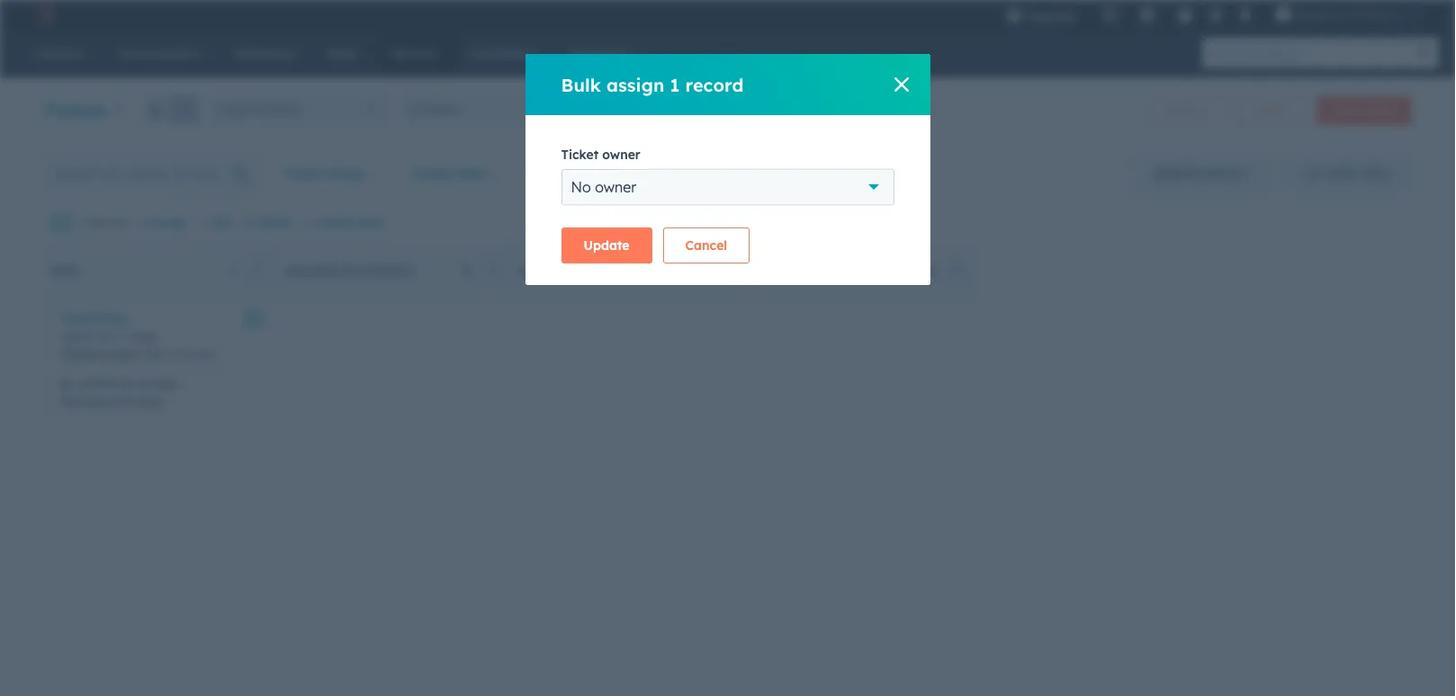 Task type: describe. For each thing, give the bounding box(es) containing it.
owner up create tasks
[[327, 166, 366, 182]]

assign
[[151, 216, 186, 230]]

cancel
[[686, 238, 728, 254]]

filters
[[870, 166, 907, 182]]

create tasks button
[[303, 215, 385, 231]]

studios
[[1355, 7, 1396, 22]]

21
[[123, 395, 134, 409]]

2
[[1399, 7, 1406, 22]]

close image
[[895, 77, 909, 92]]

on for us
[[576, 264, 593, 278]]

assign button
[[136, 215, 186, 231]]

tickyticky
[[59, 311, 127, 327]]

settings image
[[1208, 8, 1224, 24]]

advanced
[[804, 166, 866, 182]]

(0)
[[910, 166, 928, 182]]

tickets
[[43, 99, 107, 121]]

11 inside no activity for 11 days task due in 21 days
[[140, 377, 151, 391]]

save view button
[[1286, 156, 1413, 192]]

create for create tasks
[[317, 216, 353, 230]]

pipeline
[[262, 103, 301, 116]]

for inside open for 11 days ticket owner : tara schultz
[[95, 329, 112, 345]]

create date button
[[401, 156, 511, 192]]

save view
[[1328, 166, 1390, 182]]

notifications image
[[1238, 8, 1255, 24]]

group inside the tickets banner
[[142, 95, 199, 124]]

edit button
[[197, 215, 233, 231]]

us
[[597, 264, 612, 278]]

ticket inside ticket owner popup button
[[285, 166, 323, 182]]

record
[[686, 73, 744, 96]]

edit
[[211, 216, 233, 230]]

apoptosis studios 2 button
[[1265, 0, 1433, 29]]

help image
[[1178, 8, 1194, 24]]

apoptosis
[[1296, 7, 1351, 22]]

2 vertical spatial days
[[138, 395, 163, 409]]

2 horizontal spatial ticket
[[561, 147, 599, 163]]

marketplaces image
[[1140, 8, 1157, 24]]

date inside popup button
[[615, 166, 644, 182]]

ticket inside open for 11 days ticket owner : tara schultz
[[59, 347, 97, 363]]

:
[[139, 347, 142, 363]]

actions button
[[1150, 96, 1229, 125]]

waiting for waiting on contact
[[285, 264, 339, 278]]

0 for us
[[697, 264, 704, 278]]

priority
[[691, 166, 738, 182]]

save
[[1328, 166, 1358, 182]]

no for no owner
[[571, 178, 591, 196]]

in
[[110, 395, 120, 409]]

priority button
[[679, 156, 762, 192]]

tickets
[[424, 103, 457, 116]]

tara schultz image
[[1276, 6, 1292, 23]]

create for create ticket
[[1332, 104, 1366, 117]]

tickyticky link
[[59, 311, 127, 327]]

bulk
[[561, 73, 601, 96]]

task
[[59, 395, 83, 409]]

all tickets button
[[400, 95, 580, 124]]

actions
[[1165, 104, 1203, 117]]

11 inside open for 11 days ticket owner : tara schultz
[[115, 329, 127, 345]]

notifications button
[[1231, 0, 1262, 29]]

last activity date
[[533, 166, 644, 182]]

marketplaces button
[[1130, 0, 1167, 29]]

cancel button
[[663, 228, 750, 264]]

create date
[[412, 166, 487, 182]]

update button
[[561, 228, 652, 264]]

due
[[87, 395, 107, 409]]

support pipeline button
[[209, 95, 389, 124]]

create tasks
[[317, 216, 385, 230]]

hubspot link
[[22, 4, 68, 25]]

Search HubSpot search field
[[1203, 38, 1424, 68]]

1 horizontal spatial ticket owner
[[561, 147, 641, 163]]

calling icon image
[[1102, 7, 1119, 23]]

1 vertical spatial days
[[154, 377, 180, 391]]

no owner button
[[561, 169, 895, 205]]

view
[[1362, 166, 1390, 182]]

support pipeline
[[218, 103, 301, 116]]

search image
[[1418, 47, 1431, 59]]

all tickets
[[408, 103, 457, 116]]



Task type: vqa. For each thing, say whether or not it's contained in the screenshot.
group inside the TICKETS banner
yes



Task type: locate. For each thing, give the bounding box(es) containing it.
create inside button
[[317, 216, 353, 230]]

3 0 from the left
[[930, 264, 937, 278]]

owner up update
[[595, 178, 637, 196]]

activity inside popup button
[[564, 166, 612, 182]]

1 for 1 selected.
[[77, 216, 81, 230]]

actions
[[1197, 166, 1242, 182]]

activity right last
[[564, 166, 612, 182]]

create for create date
[[412, 166, 454, 182]]

waiting
[[285, 264, 339, 278], [520, 264, 573, 278]]

no activity for 11 days task due in 21 days
[[59, 377, 180, 409]]

support
[[218, 103, 259, 116]]

0 horizontal spatial activity
[[78, 377, 118, 391]]

1 horizontal spatial 11
[[140, 377, 151, 391]]

activity
[[564, 166, 612, 182], [78, 377, 118, 391]]

1 date from the left
[[458, 166, 487, 182]]

0 horizontal spatial 11
[[115, 329, 127, 345]]

date
[[458, 166, 487, 182], [615, 166, 644, 182]]

advanced filters (0)
[[804, 166, 928, 182]]

upgrade
[[1027, 9, 1077, 23]]

no inside no activity for 11 days task due in 21 days
[[59, 377, 75, 391]]

0 vertical spatial ticket
[[561, 147, 599, 163]]

ticket up delete
[[285, 166, 323, 182]]

1 horizontal spatial on
[[576, 264, 593, 278]]

0 horizontal spatial ticket
[[59, 347, 97, 363]]

import
[[1255, 104, 1291, 117]]

0 for contact
[[463, 264, 470, 278]]

2 horizontal spatial 0
[[930, 264, 937, 278]]

1 horizontal spatial waiting
[[520, 264, 573, 278]]

waiting down create tasks button
[[285, 264, 339, 278]]

0 horizontal spatial ticket owner
[[285, 166, 366, 182]]

0 vertical spatial for
[[95, 329, 112, 345]]

0 horizontal spatial no
[[59, 377, 75, 391]]

no inside popup button
[[571, 178, 591, 196]]

waiting on contact
[[285, 264, 415, 278]]

0 horizontal spatial on
[[342, 264, 359, 278]]

activity up 'due'
[[78, 377, 118, 391]]

advanced filters (0) button
[[773, 156, 940, 192]]

0 vertical spatial activity
[[564, 166, 612, 182]]

settings link
[[1205, 5, 1228, 24]]

activity inside no activity for 11 days task due in 21 days
[[78, 377, 118, 391]]

last activity date button
[[521, 156, 668, 192]]

2 vertical spatial 1
[[230, 264, 236, 278]]

2 vertical spatial ticket
[[59, 347, 97, 363]]

contact
[[363, 264, 415, 278]]

0 vertical spatial 11
[[115, 329, 127, 345]]

2 horizontal spatial 1
[[670, 73, 680, 96]]

0 horizontal spatial 1
[[77, 216, 81, 230]]

1 horizontal spatial 1
[[230, 264, 236, 278]]

waiting for waiting on us
[[520, 264, 573, 278]]

2 waiting from the left
[[520, 264, 573, 278]]

for up 21
[[121, 377, 137, 391]]

activity for last
[[564, 166, 612, 182]]

create left tasks
[[317, 216, 353, 230]]

owner up no activity for 11 days task due in 21 days
[[101, 347, 139, 363]]

create left the ticket
[[1332, 104, 1366, 117]]

1 horizontal spatial for
[[121, 377, 137, 391]]

calling icon button
[[1095, 3, 1126, 26]]

bulk assign 1 record
[[561, 73, 744, 96]]

closed
[[754, 264, 798, 278]]

hubspot image
[[32, 4, 54, 25]]

help button
[[1171, 0, 1202, 29]]

new
[[51, 264, 78, 278]]

1 horizontal spatial activity
[[564, 166, 612, 182]]

11 down tickyticky link
[[115, 329, 127, 345]]

board actions
[[1155, 166, 1242, 182]]

all
[[408, 103, 421, 116]]

1 vertical spatial for
[[121, 377, 137, 391]]

11
[[115, 329, 127, 345], [140, 377, 151, 391]]

for inside no activity for 11 days task due in 21 days
[[121, 377, 137, 391]]

tickets banner
[[43, 91, 1413, 126]]

1 right assign
[[670, 73, 680, 96]]

1 for 1
[[230, 264, 236, 278]]

0 horizontal spatial create
[[317, 216, 353, 230]]

owner inside open for 11 days ticket owner : tara schultz
[[101, 347, 139, 363]]

days right 21
[[138, 395, 163, 409]]

0 vertical spatial create
[[1332, 104, 1366, 117]]

date up update
[[615, 166, 644, 182]]

group
[[142, 95, 199, 124]]

last
[[533, 166, 560, 182]]

ticket up last activity date at the left top of the page
[[561, 147, 599, 163]]

1 vertical spatial 1
[[77, 216, 81, 230]]

1 vertical spatial 11
[[140, 377, 151, 391]]

on left us
[[576, 264, 593, 278]]

no owner
[[571, 178, 637, 196]]

no up task on the bottom left of the page
[[59, 377, 75, 391]]

ticket
[[1369, 104, 1397, 117]]

tickets button
[[43, 97, 124, 123]]

delete
[[258, 216, 292, 230]]

1 vertical spatial ticket
[[285, 166, 323, 182]]

tara
[[146, 347, 171, 363]]

selected.
[[84, 216, 129, 230]]

2 horizontal spatial create
[[1332, 104, 1366, 117]]

create ticket button
[[1317, 96, 1413, 125]]

menu
[[994, 0, 1434, 29]]

ticket owner button
[[273, 156, 390, 192]]

create down all tickets
[[412, 166, 454, 182]]

0 horizontal spatial waiting
[[285, 264, 339, 278]]

1 vertical spatial ticket owner
[[285, 166, 366, 182]]

board actions button
[[1133, 156, 1275, 192]]

for down tickyticky link
[[95, 329, 112, 345]]

schultz
[[175, 347, 217, 363]]

waiting on us
[[520, 264, 612, 278]]

date down all tickets "popup button" on the top left
[[458, 166, 487, 182]]

1 waiting from the left
[[285, 264, 339, 278]]

import button
[[1239, 96, 1306, 125]]

0 vertical spatial days
[[131, 329, 159, 345]]

owner
[[603, 147, 641, 163], [327, 166, 366, 182], [595, 178, 637, 196], [101, 347, 139, 363]]

0 vertical spatial no
[[571, 178, 591, 196]]

assign
[[607, 73, 665, 96]]

1 horizontal spatial 0
[[697, 264, 704, 278]]

menu containing apoptosis studios 2
[[994, 0, 1434, 29]]

1
[[670, 73, 680, 96], [77, 216, 81, 230], [230, 264, 236, 278]]

apoptosis studios 2
[[1296, 7, 1406, 22]]

2 vertical spatial create
[[317, 216, 353, 230]]

days inside open for 11 days ticket owner : tara schultz
[[131, 329, 159, 345]]

ticket owner
[[561, 147, 641, 163], [285, 166, 366, 182]]

ticket down open
[[59, 347, 97, 363]]

2 date from the left
[[615, 166, 644, 182]]

create
[[1332, 104, 1366, 117], [412, 166, 454, 182], [317, 216, 353, 230]]

0 vertical spatial 1
[[670, 73, 680, 96]]

1 left 'selected.'
[[77, 216, 81, 230]]

0
[[463, 264, 470, 278], [697, 264, 704, 278], [930, 264, 937, 278]]

0 horizontal spatial 0
[[463, 264, 470, 278]]

1 horizontal spatial date
[[615, 166, 644, 182]]

ticket owner inside popup button
[[285, 166, 366, 182]]

upgrade image
[[1007, 8, 1023, 24]]

owner up no owner
[[603, 147, 641, 163]]

open
[[59, 329, 92, 345]]

ticket
[[561, 147, 599, 163], [285, 166, 323, 182], [59, 347, 97, 363]]

create inside popup button
[[412, 166, 454, 182]]

on
[[342, 264, 359, 278], [576, 264, 593, 278]]

no right last
[[571, 178, 591, 196]]

1 vertical spatial activity
[[78, 377, 118, 391]]

0 horizontal spatial date
[[458, 166, 487, 182]]

1 vertical spatial no
[[59, 377, 75, 391]]

tasks
[[357, 216, 385, 230]]

2 0 from the left
[[697, 264, 704, 278]]

delete button
[[243, 215, 292, 231]]

0 vertical spatial ticket owner
[[561, 147, 641, 163]]

1 0 from the left
[[463, 264, 470, 278]]

1 on from the left
[[342, 264, 359, 278]]

board
[[1155, 166, 1193, 182]]

menu item
[[1090, 0, 1093, 29]]

1 selected.
[[77, 216, 129, 230]]

update
[[584, 238, 630, 254]]

2 on from the left
[[576, 264, 593, 278]]

1 horizontal spatial create
[[412, 166, 454, 182]]

search button
[[1409, 38, 1440, 68]]

11 down ":"
[[140, 377, 151, 391]]

0 horizontal spatial for
[[95, 329, 112, 345]]

1 down edit
[[230, 264, 236, 278]]

no for no activity for 11 days task due in 21 days
[[59, 377, 75, 391]]

1 horizontal spatial ticket
[[285, 166, 323, 182]]

1 horizontal spatial no
[[571, 178, 591, 196]]

date inside popup button
[[458, 166, 487, 182]]

on for contact
[[342, 264, 359, 278]]

Search ID, name, or description search field
[[43, 156, 262, 192]]

1 vertical spatial create
[[412, 166, 454, 182]]

create inside button
[[1332, 104, 1366, 117]]

for
[[95, 329, 112, 345], [121, 377, 137, 391]]

ticket owner up create tasks button
[[285, 166, 366, 182]]

days down tara
[[154, 377, 180, 391]]

on left contact
[[342, 264, 359, 278]]

activity for no
[[78, 377, 118, 391]]

create ticket
[[1332, 104, 1397, 117]]

open for 11 days ticket owner : tara schultz
[[59, 329, 217, 363]]

days up ":"
[[131, 329, 159, 345]]

ticket owner up last activity date at the left top of the page
[[561, 147, 641, 163]]

waiting left us
[[520, 264, 573, 278]]



